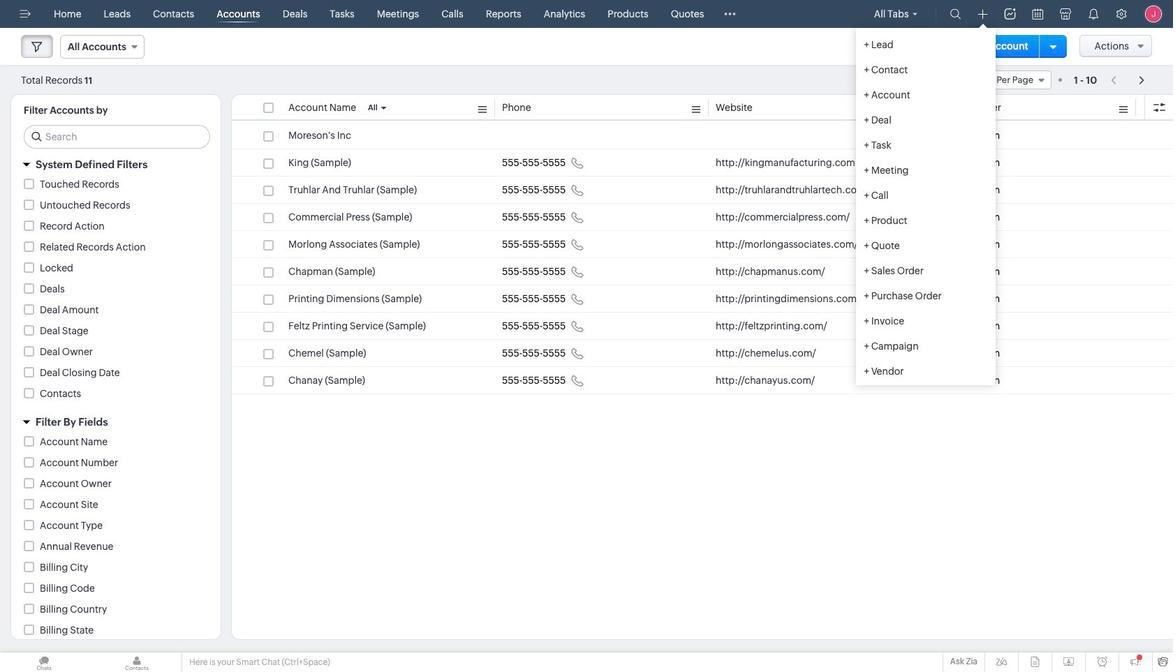 Task type: vqa. For each thing, say whether or not it's contained in the screenshot.
topmost 'Social'
no



Task type: locate. For each thing, give the bounding box(es) containing it.
configure settings image
[[1117, 8, 1128, 20]]

chats image
[[0, 653, 88, 673]]

notifications image
[[1089, 8, 1100, 20]]

marketplace image
[[1061, 8, 1072, 20]]



Task type: describe. For each thing, give the bounding box(es) containing it.
contacts image
[[93, 653, 181, 673]]

quick actions image
[[979, 9, 988, 20]]

calendar image
[[1033, 8, 1044, 20]]

search image
[[951, 8, 962, 20]]

sales motivator image
[[1005, 8, 1016, 20]]



